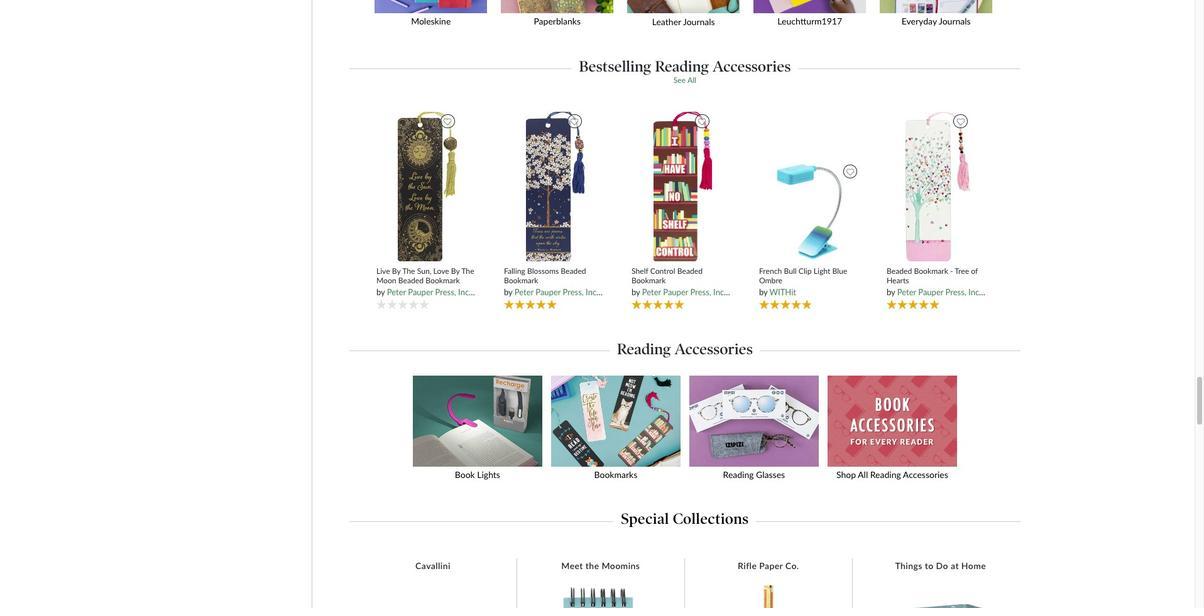 Task type: describe. For each thing, give the bounding box(es) containing it.
all inside bestselling reading accessories see all
[[688, 76, 697, 85]]

special collections
[[621, 511, 749, 529]]

leather
[[653, 16, 682, 27]]

falling blossoms beaded bookmark by peter pauper press, incorporated
[[504, 267, 632, 298]]

beaded inside falling blossoms beaded bookmark by peter pauper press, incorporated
[[561, 267, 586, 276]]

the
[[586, 561, 600, 572]]

home
[[962, 561, 987, 572]]

things to do at home image
[[896, 605, 987, 609]]

clip
[[799, 267, 812, 276]]

accessories inside bestselling reading accessories see all
[[713, 57, 791, 76]]

shelf control beaded bookmark by peter pauper press, incorporated
[[632, 267, 760, 298]]

beaded inside live by the sun, love by the moon beaded bookmark by peter pauper press, incorporated
[[399, 276, 424, 286]]

co.
[[786, 561, 800, 572]]

incorporated inside falling blossoms beaded bookmark by peter pauper press, incorporated
[[586, 288, 632, 298]]

2 by from the left
[[451, 267, 460, 276]]

sun,
[[417, 267, 432, 276]]

press, inside shelf control beaded bookmark by peter pauper press, incorporated
[[691, 288, 712, 298]]

cavallini link
[[409, 561, 457, 572]]

leuchtturm1917 link
[[750, 0, 876, 35]]

everyday journals link
[[876, 0, 1002, 35]]

1 by from the left
[[392, 267, 401, 276]]

reading accessories
[[617, 340, 753, 358]]

meet the moomins
[[562, 561, 640, 572]]

beaded bookmark - tree of hearts by peter pauper press, incorporated
[[887, 267, 1015, 298]]

blossoms
[[528, 267, 559, 276]]

of
[[972, 267, 979, 276]]

2 vertical spatial accessories
[[904, 470, 949, 481]]

live by the sun, love by the moon beaded bookmark image
[[397, 111, 458, 262]]

reading glasses
[[724, 470, 785, 481]]

live by the sun, love by the moon beaded bookmark link
[[377, 267, 479, 286]]

by inside falling blossoms beaded bookmark by peter pauper press, incorporated
[[504, 288, 513, 298]]

incorporated inside beaded bookmark - tree of hearts by peter pauper press, incorporated
[[969, 288, 1015, 298]]

peter pauper press, incorporated link for shelf control beaded bookmark by peter pauper press, incorporated
[[643, 288, 760, 298]]

book lights link
[[409, 376, 547, 489]]

see all link
[[674, 76, 697, 85]]

peter inside beaded bookmark - tree of hearts by peter pauper press, incorporated
[[898, 288, 917, 298]]

everyday journals
[[902, 16, 971, 27]]

shelf control beaded bookmark image
[[653, 111, 713, 262]]

shop all reading accessories link
[[824, 376, 962, 489]]

leather journals
[[653, 16, 715, 27]]

shelf
[[632, 267, 649, 276]]

pauper inside shelf control beaded bookmark by peter pauper press, incorporated
[[664, 288, 689, 298]]

withit
[[770, 288, 797, 298]]

leuchtturm1917
[[778, 16, 843, 27]]

love
[[434, 267, 449, 276]]

by inside beaded bookmark - tree of hearts by peter pauper press, incorporated
[[887, 288, 896, 298]]

special
[[621, 511, 669, 529]]

rifle
[[738, 561, 757, 572]]

glasses
[[757, 470, 785, 481]]

leather journals link
[[623, 0, 750, 35]]

everyday journals image
[[876, 0, 998, 13]]

moomins
[[602, 561, 640, 572]]

hearts
[[887, 276, 910, 286]]

peter inside live by the sun, love by the moon beaded bookmark by peter pauper press, incorporated
[[387, 288, 406, 298]]

press, inside live by the sun, love by the moon beaded bookmark by peter pauper press, incorporated
[[435, 288, 456, 298]]

shelf control beaded bookmark link
[[632, 267, 734, 286]]

bookmark inside live by the sun, love by the moon beaded bookmark by peter pauper press, incorporated
[[426, 276, 460, 286]]

light
[[814, 267, 831, 276]]

beaded inside beaded bookmark - tree of hearts by peter pauper press, incorporated
[[887, 267, 913, 276]]

by inside shelf control beaded bookmark by peter pauper press, incorporated
[[632, 288, 640, 298]]

beaded inside shelf control beaded bookmark by peter pauper press, incorporated
[[678, 267, 703, 276]]

shop all reading accessories
[[837, 470, 949, 481]]

pauper inside beaded bookmark - tree of hearts by peter pauper press, incorporated
[[919, 288, 944, 298]]

french bull clip light blue ombre link
[[760, 267, 862, 286]]

moon
[[377, 276, 397, 286]]

leuchtturm image
[[750, 0, 871, 13]]

peter inside falling blossoms beaded bookmark by peter pauper press, incorporated
[[515, 288, 534, 298]]

journals for leather journals
[[684, 16, 715, 27]]

bestselling reading accessories see all
[[579, 57, 791, 85]]

live
[[377, 267, 390, 276]]

reading glasses link
[[685, 376, 824, 489]]

-
[[951, 267, 954, 276]]

pauper inside falling blossoms beaded bookmark by peter pauper press, incorporated
[[536, 288, 561, 298]]

peter pauper press, incorporated link for live by the sun, love by the moon beaded bookmark by peter pauper press, incorporated
[[387, 288, 505, 298]]

bookmark inside beaded bookmark - tree of hearts by peter pauper press, incorporated
[[915, 267, 949, 276]]

french bull clip light blue ombre by withit
[[760, 267, 848, 298]]

meet
[[562, 561, 583, 572]]

2 the from the left
[[462, 267, 475, 276]]

reading glasses image
[[685, 376, 824, 467]]

bookmark inside shelf control beaded bookmark by peter pauper press, incorporated
[[632, 276, 666, 286]]

do
[[937, 561, 949, 572]]



Task type: vqa. For each thing, say whether or not it's contained in the screenshot.
the bottom 6
no



Task type: locate. For each thing, give the bounding box(es) containing it.
paperblanks link
[[497, 0, 623, 35]]

by inside live by the sun, love by the moon beaded bookmark by peter pauper press, incorporated
[[377, 288, 385, 298]]

0 horizontal spatial all
[[688, 76, 697, 85]]

falling
[[504, 267, 526, 276]]

book lights
[[455, 470, 501, 481]]

4 incorporated from the left
[[969, 288, 1015, 298]]

the left sun,
[[403, 267, 415, 276]]

pauper
[[408, 288, 433, 298], [536, 288, 561, 298], [664, 288, 689, 298], [919, 288, 944, 298]]

by right love
[[451, 267, 460, 276]]

journals down everyday journals image
[[939, 16, 971, 27]]

bull
[[784, 267, 797, 276]]

by down "falling"
[[504, 288, 513, 298]]

by
[[392, 267, 401, 276], [451, 267, 460, 276]]

1 pauper from the left
[[408, 288, 433, 298]]

rifle paper co. link
[[732, 561, 806, 572]]

peter pauper press, incorporated link down shelf control beaded bookmark link
[[643, 288, 760, 298]]

all right shop
[[858, 470, 869, 481]]

peter down hearts
[[898, 288, 917, 298]]

special collections section
[[350, 507, 1021, 529]]

bookmark down the shelf on the top right
[[632, 276, 666, 286]]

book lights image
[[409, 376, 547, 467]]

moleskine link
[[370, 0, 497, 35]]

french bull clip light blue ombre image
[[760, 161, 861, 262]]

3 peter pauper press, incorporated link from the left
[[643, 288, 760, 298]]

2 press, from the left
[[563, 288, 584, 298]]

2 peter from the left
[[515, 288, 534, 298]]

withit link
[[770, 288, 797, 298]]

bookmark inside falling blossoms beaded bookmark by peter pauper press, incorporated
[[504, 276, 539, 286]]

live by the sun, love by the moon beaded bookmark by peter pauper press, incorporated
[[377, 267, 505, 298]]

everyday
[[902, 16, 937, 27]]

by down hearts
[[887, 288, 896, 298]]

0 horizontal spatial journals
[[684, 16, 715, 27]]

press, down shelf control beaded bookmark link
[[691, 288, 712, 298]]

3 press, from the left
[[691, 288, 712, 298]]

1 vertical spatial all
[[858, 470, 869, 481]]

by inside french bull clip light blue ombre by withit
[[760, 288, 768, 298]]

3 by from the left
[[632, 288, 640, 298]]

to
[[925, 561, 934, 572]]

incorporated inside live by the sun, love by the moon beaded bookmark by peter pauper press, incorporated
[[458, 288, 505, 298]]

moleskine
[[411, 16, 451, 27]]

accessories
[[713, 57, 791, 76], [675, 340, 753, 358], [904, 470, 949, 481]]

peter pauper press, incorporated link
[[387, 288, 505, 298], [515, 288, 632, 298], [643, 288, 760, 298], [898, 288, 1015, 298]]

collections
[[673, 511, 749, 529]]

falling blossoms beaded bookmark link
[[504, 267, 607, 286]]

1 horizontal spatial all
[[858, 470, 869, 481]]

book
[[455, 470, 475, 481]]

0 horizontal spatial the
[[403, 267, 415, 276]]

incorporated down the shelf on the top right
[[586, 288, 632, 298]]

pauper down live by the sun, love by the moon beaded bookmark link at the left top of the page
[[408, 288, 433, 298]]

pauper down 'beaded bookmark - tree of hearts' link
[[919, 288, 944, 298]]

1 horizontal spatial the
[[462, 267, 475, 276]]

lights
[[477, 470, 501, 481]]

ombre
[[760, 276, 783, 286]]

4 pauper from the left
[[919, 288, 944, 298]]

peter pauper press, incorporated link down -
[[898, 288, 1015, 298]]

tree
[[955, 267, 970, 276]]

all
[[688, 76, 697, 85], [858, 470, 869, 481]]

1 the from the left
[[403, 267, 415, 276]]

by down moon
[[377, 288, 385, 298]]

peter pauper press, incorporated link for falling blossoms beaded bookmark by peter pauper press, incorporated
[[515, 288, 632, 298]]

incorporated down "falling"
[[458, 288, 505, 298]]

1 journals from the left
[[684, 16, 715, 27]]

peter down control
[[643, 288, 662, 298]]

blue
[[833, 267, 848, 276]]

peter down moon
[[387, 288, 406, 298]]

things to do at home link
[[889, 561, 993, 572]]

2 incorporated from the left
[[586, 288, 632, 298]]

cavallini
[[416, 561, 451, 572]]

press, down the falling blossoms beaded bookmark link
[[563, 288, 584, 298]]

pauper down the falling blossoms beaded bookmark link
[[536, 288, 561, 298]]

bookmark down "falling"
[[504, 276, 539, 286]]

beaded bookmark - tree of hearts link
[[887, 267, 990, 286]]

bookmarks
[[595, 470, 638, 481]]

the right love
[[462, 267, 475, 276]]

pauper inside live by the sun, love by the moon beaded bookmark by peter pauper press, incorporated
[[408, 288, 433, 298]]

by down the shelf on the top right
[[632, 288, 640, 298]]

things
[[896, 561, 923, 572]]

the
[[403, 267, 415, 276], [462, 267, 475, 276]]

press, inside beaded bookmark - tree of hearts by peter pauper press, incorporated
[[946, 288, 967, 298]]

pauper down shelf control beaded bookmark link
[[664, 288, 689, 298]]

1 peter from the left
[[387, 288, 406, 298]]

by down ombre
[[760, 288, 768, 298]]

paperblanks
[[534, 16, 581, 27]]

press, down -
[[946, 288, 967, 298]]

5 by from the left
[[887, 288, 896, 298]]

press, inside falling blossoms beaded bookmark by peter pauper press, incorporated
[[563, 288, 584, 298]]

meet the moomins image
[[561, 586, 642, 609]]

incorporated
[[458, 288, 505, 298], [586, 288, 632, 298], [714, 288, 760, 298], [969, 288, 1015, 298]]

bookmark
[[915, 267, 949, 276], [426, 276, 460, 286], [504, 276, 539, 286], [632, 276, 666, 286]]

4 peter from the left
[[898, 288, 917, 298]]

peter pauper press, incorporated link down love
[[387, 288, 505, 298]]

leather journals image
[[623, 0, 745, 13]]

beaded right control
[[678, 267, 703, 276]]

bestselling
[[579, 57, 652, 76]]

incorporated down ombre
[[714, 288, 760, 298]]

reading
[[655, 57, 709, 76], [617, 340, 671, 358], [724, 470, 754, 481], [871, 470, 902, 481]]

by right live
[[392, 267, 401, 276]]

1 incorporated from the left
[[458, 288, 505, 298]]

by
[[377, 288, 385, 298], [504, 288, 513, 298], [632, 288, 640, 298], [760, 288, 768, 298], [887, 288, 896, 298]]

bookmark down love
[[426, 276, 460, 286]]

peter
[[387, 288, 406, 298], [515, 288, 534, 298], [643, 288, 662, 298], [898, 288, 917, 298]]

journals for everyday journals
[[939, 16, 971, 27]]

beaded up hearts
[[887, 267, 913, 276]]

peter down "falling"
[[515, 288, 534, 298]]

incorporated inside shelf control beaded bookmark by peter pauper press, incorporated
[[714, 288, 760, 298]]

0 vertical spatial accessories
[[713, 57, 791, 76]]

rifle paper co.
[[738, 561, 800, 572]]

beaded
[[561, 267, 586, 276], [678, 267, 703, 276], [887, 267, 913, 276], [399, 276, 424, 286]]

2 by from the left
[[504, 288, 513, 298]]

journals down leather journals image
[[684, 16, 715, 27]]

0 horizontal spatial by
[[392, 267, 401, 276]]

peter pauper press, incorporated link down the falling blossoms beaded bookmark link
[[515, 288, 632, 298]]

journals
[[684, 16, 715, 27], [939, 16, 971, 27]]

4 peter pauper press, incorporated link from the left
[[898, 288, 1015, 298]]

all right see
[[688, 76, 697, 85]]

1 horizontal spatial journals
[[939, 16, 971, 27]]

incorporated down of
[[969, 288, 1015, 298]]

things to do at home
[[896, 561, 987, 572]]

reading inside bestselling reading accessories see all
[[655, 57, 709, 76]]

french
[[760, 267, 782, 276]]

2 journals from the left
[[939, 16, 971, 27]]

1 press, from the left
[[435, 288, 456, 298]]

1 horizontal spatial by
[[451, 267, 460, 276]]

3 peter from the left
[[643, 288, 662, 298]]

4 by from the left
[[760, 288, 768, 298]]

at
[[951, 561, 960, 572]]

beaded bookmark - tree of hearts image
[[905, 111, 971, 262]]

see
[[674, 76, 686, 85]]

beaded right blossoms
[[561, 267, 586, 276]]

3 pauper from the left
[[664, 288, 689, 298]]

meet the moomins link
[[555, 561, 647, 572]]

press, down love
[[435, 288, 456, 298]]

rifle paper co. image
[[735, 586, 803, 609]]

shop
[[837, 470, 856, 481]]

falling blossoms beaded bookmark image
[[526, 111, 585, 262]]

4 press, from the left
[[946, 288, 967, 298]]

bookmarks image
[[547, 376, 685, 467]]

peter inside shelf control beaded bookmark by peter pauper press, incorporated
[[643, 288, 662, 298]]

2 pauper from the left
[[536, 288, 561, 298]]

bookmarks link
[[547, 376, 685, 489]]

2 peter pauper press, incorporated link from the left
[[515, 288, 632, 298]]

press,
[[435, 288, 456, 298], [563, 288, 584, 298], [691, 288, 712, 298], [946, 288, 967, 298]]

peter pauper press, incorporated link for beaded bookmark - tree of hearts by peter pauper press, incorporated
[[898, 288, 1015, 298]]

control
[[651, 267, 676, 276]]

1 vertical spatial accessories
[[675, 340, 753, 358]]

paper
[[760, 561, 783, 572]]

1 by from the left
[[377, 288, 385, 298]]

beaded down sun,
[[399, 276, 424, 286]]

bookmark left -
[[915, 267, 949, 276]]

1 peter pauper press, incorporated link from the left
[[387, 288, 505, 298]]

0 vertical spatial all
[[688, 76, 697, 85]]

3 incorporated from the left
[[714, 288, 760, 298]]



